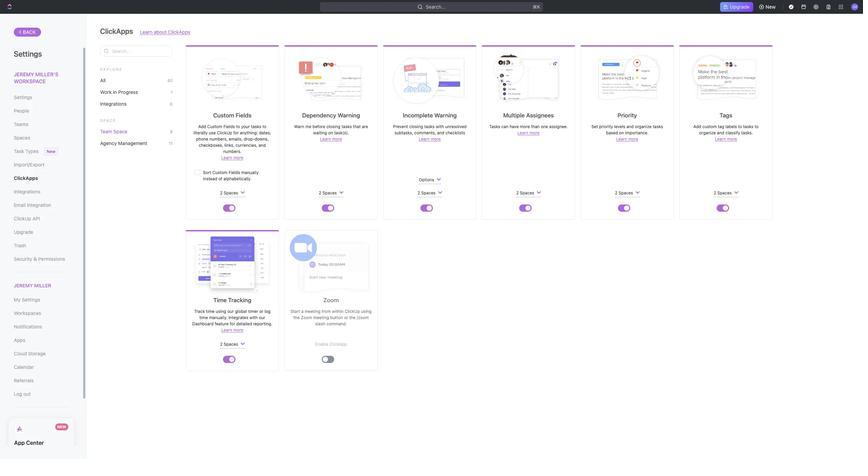 Task type: locate. For each thing, give the bounding box(es) containing it.
0 horizontal spatial upgrade
[[14, 229, 33, 235]]

assignees
[[526, 112, 554, 119]]

upgrade link left new button
[[721, 2, 754, 12]]

1 vertical spatial custom
[[207, 124, 222, 129]]

learn left 'about'
[[140, 29, 153, 35]]

app
[[14, 440, 25, 446]]

more down classify
[[727, 136, 737, 142]]

1 horizontal spatial clickapps
[[100, 27, 133, 35]]

with inside track time using our global timer or log time manually. integrates with our dashboard feature for detailed reporting. learn more
[[250, 315, 258, 320]]

1 the from the left
[[294, 315, 300, 320]]

2 spaces for tags
[[714, 190, 732, 195]]

learn inside prevent closing tasks with unresolved subtasks, comments, and checklists learn more
[[419, 136, 430, 142]]

on down levels
[[619, 130, 624, 135]]

time up manually.
[[206, 309, 215, 314]]

meeting right a
[[305, 309, 321, 314]]

warning for dependency warning
[[338, 112, 360, 119]]

and down downs,
[[259, 143, 266, 148]]

using
[[216, 309, 226, 314], [361, 309, 372, 314]]

are
[[362, 124, 368, 129]]

zoom up from
[[323, 297, 339, 304]]

learn down waiting on the top of the page
[[320, 136, 331, 142]]

enable clickapp
[[315, 342, 347, 347]]

importance.
[[625, 130, 649, 135]]

phone
[[196, 136, 208, 142]]

3 to from the left
[[738, 124, 742, 129]]

add left the custom
[[694, 124, 702, 129]]

upgrade link up trash link
[[14, 226, 69, 238]]

learn down the tag
[[715, 136, 726, 142]]

1 using from the left
[[216, 309, 226, 314]]

2
[[220, 190, 223, 195], [319, 190, 321, 195], [418, 190, 420, 195], [517, 190, 519, 195], [615, 190, 618, 195], [714, 190, 717, 195], [220, 342, 223, 347]]

options
[[419, 177, 434, 182]]

tags
[[720, 112, 733, 119]]

more
[[520, 124, 530, 129], [530, 130, 540, 135], [332, 136, 342, 142], [431, 136, 441, 142], [629, 136, 639, 142], [727, 136, 737, 142], [234, 155, 243, 160], [234, 327, 243, 333]]

add up literally
[[198, 124, 206, 129]]

0 vertical spatial new
[[766, 4, 776, 10]]

0 vertical spatial our
[[228, 309, 234, 314]]

learn more link down classify
[[715, 136, 737, 142]]

8
[[170, 129, 173, 134]]

2 for time tracking
[[220, 342, 223, 347]]

1 add from the left
[[198, 124, 206, 129]]

learn down comments,
[[419, 136, 430, 142]]

2 for multiple assignees
[[517, 190, 519, 195]]

jeremy inside jeremy miller's workspace
[[14, 71, 34, 77]]

on right waiting on the top of the page
[[328, 130, 333, 135]]

3 tasks from the left
[[424, 124, 435, 129]]

add custom fields to your tasks to literally use clickup for anything: dates, phone numbers, emails, drop-downs, checkboxes, links, currencies, and numbers. learn more
[[194, 124, 271, 160]]

for down integrates
[[230, 321, 235, 326]]

learn more link down importance.
[[617, 136, 639, 142]]

upgrade link
[[721, 2, 754, 12], [14, 226, 69, 238]]

permissions
[[38, 256, 65, 262]]

space up agency management
[[113, 128, 127, 134]]

space up team
[[100, 118, 116, 123]]

1 tasks from the left
[[251, 124, 261, 129]]

0 vertical spatial fields
[[236, 112, 252, 119]]

more down comments,
[[431, 136, 441, 142]]

or left log
[[259, 309, 263, 314]]

custom inside the add custom fields to your tasks to literally use clickup for anything: dates, phone numbers, emails, drop-downs, checkboxes, links, currencies, and numbers. learn more
[[207, 124, 222, 129]]

jeremy miller's workspace
[[14, 71, 58, 84]]

learn down "feature"
[[221, 327, 232, 333]]

0 horizontal spatial warning
[[338, 112, 360, 119]]

set priority levels and organize tasks based on importance. learn more
[[592, 124, 663, 142]]

1 vertical spatial jeremy
[[14, 283, 33, 288]]

2 spaces for priority
[[615, 190, 633, 195]]

2 vertical spatial clickup
[[345, 309, 360, 314]]

tasks inside prevent closing tasks with unresolved subtasks, comments, and checklists learn more
[[424, 124, 435, 129]]

clickup up numbers,
[[217, 130, 232, 135]]

learn about clickapps
[[140, 29, 190, 35]]

integrations up email integration
[[14, 189, 40, 194]]

1 horizontal spatial with
[[436, 124, 444, 129]]

fields up your in the top left of the page
[[236, 112, 252, 119]]

settings right 'my'
[[22, 297, 40, 303]]

learn inside warn me before closing tasks that are waiting on task(s). learn more
[[320, 136, 331, 142]]

0 horizontal spatial using
[[216, 309, 226, 314]]

clickapp
[[330, 342, 347, 347]]

task types
[[14, 148, 39, 154]]

zoom down a
[[301, 315, 312, 320]]

and inside the add custom fields to your tasks to literally use clickup for anything: dates, phone numbers, emails, drop-downs, checkboxes, links, currencies, and numbers. learn more
[[259, 143, 266, 148]]

the down start at the bottom left of the page
[[294, 315, 300, 320]]

1 horizontal spatial clickup
[[217, 130, 232, 135]]

email integration
[[14, 202, 51, 208]]

trash link
[[14, 240, 69, 251]]

0 horizontal spatial upgrade link
[[14, 226, 69, 238]]

0 vertical spatial with
[[436, 124, 444, 129]]

learn more link for multiple assignees
[[518, 130, 540, 135]]

emails,
[[229, 136, 243, 142]]

1 horizontal spatial using
[[361, 309, 372, 314]]

can
[[502, 124, 509, 129]]

more down task(s).
[[332, 136, 342, 142]]

1 vertical spatial new
[[47, 149, 55, 154]]

1 vertical spatial clickup
[[14, 216, 31, 221]]

0 horizontal spatial or
[[259, 309, 263, 314]]

referrals
[[14, 378, 34, 383]]

2 jeremy from the top
[[14, 283, 33, 288]]

4 tasks from the left
[[653, 124, 663, 129]]

tag
[[718, 124, 725, 129]]

2 using from the left
[[361, 309, 372, 314]]

for up emails,
[[233, 130, 239, 135]]

or inside track time using our global timer or log time manually. integrates with our dashboard feature for detailed reporting. learn more
[[259, 309, 263, 314]]

clickup up /zoom
[[345, 309, 360, 314]]

learn down have
[[518, 130, 529, 135]]

warning up unresolved
[[435, 112, 457, 119]]

0 vertical spatial integrations
[[100, 101, 127, 107]]

clickup left api
[[14, 216, 31, 221]]

1 jeremy from the top
[[14, 71, 34, 77]]

2 on from the left
[[619, 130, 624, 135]]

organize inside 'set priority levels and organize tasks based on importance. learn more'
[[635, 124, 652, 129]]

with down timer
[[250, 315, 258, 320]]

settings up people
[[14, 94, 32, 100]]

priority
[[618, 112, 637, 119]]

clickapps up search... text box at the left top
[[100, 27, 133, 35]]

tasks inside add custom tag labels to tasks to organize and classify tasks. learn more
[[744, 124, 754, 129]]

learn more link down task(s).
[[320, 136, 342, 142]]

0 vertical spatial for
[[233, 130, 239, 135]]

clickapps right 'about'
[[168, 29, 190, 35]]

0 horizontal spatial organize
[[635, 124, 652, 129]]

2 closing from the left
[[409, 124, 423, 129]]

1 horizontal spatial our
[[259, 315, 265, 320]]

and left checklists
[[437, 130, 445, 135]]

0 vertical spatial time
[[206, 309, 215, 314]]

fields down custom fields
[[224, 124, 235, 129]]

1 horizontal spatial or
[[344, 315, 348, 320]]

all
[[100, 77, 106, 83]]

0 horizontal spatial closing
[[327, 124, 340, 129]]

manually
[[241, 170, 259, 175]]

0 vertical spatial upgrade
[[730, 4, 750, 10]]

learn down based
[[617, 136, 627, 142]]

2 warning from the left
[[435, 112, 457, 119]]

add inside the add custom fields to your tasks to literally use clickup for anything: dates, phone numbers, emails, drop-downs, checkboxes, links, currencies, and numbers. learn more
[[198, 124, 206, 129]]

1 vertical spatial meeting
[[313, 315, 329, 320]]

zoom inside start a meeting from within clickup using the zoom meeting button or the /zoom slash command.
[[301, 315, 312, 320]]

1 vertical spatial with
[[250, 315, 258, 320]]

clickup inside the add custom fields to your tasks to literally use clickup for anything: dates, phone numbers, emails, drop-downs, checkboxes, links, currencies, and numbers. learn more
[[217, 130, 232, 135]]

more down numbers.
[[234, 155, 243, 160]]

fields inside sort custom fields manually instead of alphabetically.
[[229, 170, 240, 175]]

0 horizontal spatial clickapps
[[14, 175, 38, 181]]

email
[[14, 202, 26, 208]]

more down than
[[530, 130, 540, 135]]

using up /zoom
[[361, 309, 372, 314]]

clickup inside clickup api link
[[14, 216, 31, 221]]

new inside button
[[766, 4, 776, 10]]

integration
[[27, 202, 51, 208]]

learn
[[140, 29, 153, 35], [518, 130, 529, 135], [320, 136, 331, 142], [419, 136, 430, 142], [617, 136, 627, 142], [715, 136, 726, 142], [221, 155, 232, 160], [221, 327, 232, 333]]

currencies,
[[236, 143, 258, 148]]

for inside track time using our global timer or log time manually. integrates with our dashboard feature for detailed reporting. learn more
[[230, 321, 235, 326]]

1 horizontal spatial warning
[[435, 112, 457, 119]]

comments,
[[415, 130, 436, 135]]

1 horizontal spatial the
[[350, 315, 356, 320]]

meeting
[[305, 309, 321, 314], [313, 315, 329, 320]]

2 tasks from the left
[[342, 124, 352, 129]]

1 vertical spatial settings
[[14, 94, 32, 100]]

jeremy for jeremy miller's workspace
[[14, 71, 34, 77]]

0 vertical spatial clickup
[[217, 130, 232, 135]]

and inside 'set priority levels and organize tasks based on importance. learn more'
[[627, 124, 634, 129]]

2 horizontal spatial clickup
[[345, 309, 360, 314]]

upgrade inside settings element
[[14, 229, 33, 235]]

based
[[606, 130, 618, 135]]

custom for add
[[207, 124, 222, 129]]

0 horizontal spatial clickup
[[14, 216, 31, 221]]

1 horizontal spatial integrations
[[100, 101, 127, 107]]

2 vertical spatial fields
[[229, 170, 240, 175]]

1 closing from the left
[[327, 124, 340, 129]]

spaces inside settings element
[[14, 135, 30, 141]]

add for custom fields
[[198, 124, 206, 129]]

0 horizontal spatial with
[[250, 315, 258, 320]]

incomplete
[[403, 112, 433, 119]]

agency
[[100, 140, 117, 146]]

and up importance.
[[627, 124, 634, 129]]

our up reporting.
[[259, 315, 265, 320]]

custom
[[213, 112, 234, 119], [207, 124, 222, 129], [212, 170, 228, 175]]

2 vertical spatial custom
[[212, 170, 228, 175]]

dependency
[[302, 112, 336, 119]]

5 tasks from the left
[[744, 124, 754, 129]]

fields for manually
[[229, 170, 240, 175]]

upgrade down "clickup api"
[[14, 229, 33, 235]]

jeremy
[[14, 71, 34, 77], [14, 283, 33, 288]]

tasks inside 'set priority levels and organize tasks based on importance. learn more'
[[653, 124, 663, 129]]

prevent
[[393, 124, 408, 129]]

learn inside track time using our global timer or log time manually. integrates with our dashboard feature for detailed reporting. learn more
[[221, 327, 232, 333]]

start a meeting from within clickup using the zoom meeting button or the /zoom slash command.
[[291, 309, 372, 326]]

more inside the add custom fields to your tasks to literally use clickup for anything: dates, phone numbers, emails, drop-downs, checkboxes, links, currencies, and numbers. learn more
[[234, 155, 243, 160]]

using inside start a meeting from within clickup using the zoom meeting button or the /zoom slash command.
[[361, 309, 372, 314]]

0 vertical spatial custom
[[213, 112, 234, 119]]

jeremy for jeremy miller
[[14, 283, 33, 288]]

organize up importance.
[[635, 124, 652, 129]]

1 horizontal spatial zoom
[[323, 297, 339, 304]]

2 vertical spatial new
[[57, 425, 66, 429]]

with inside prevent closing tasks with unresolved subtasks, comments, and checklists learn more
[[436, 124, 444, 129]]

work
[[100, 89, 112, 95]]

0 vertical spatial settings
[[14, 49, 42, 58]]

settings down back link
[[14, 49, 42, 58]]

more left than
[[520, 124, 530, 129]]

clickapps down import/export
[[14, 175, 38, 181]]

reporting.
[[253, 321, 272, 326]]

learn more link down than
[[518, 130, 540, 135]]

dates,
[[259, 130, 271, 135]]

management
[[118, 140, 147, 146]]

1 warning from the left
[[338, 112, 360, 119]]

1 vertical spatial or
[[344, 315, 348, 320]]

0 vertical spatial upgrade link
[[721, 2, 754, 12]]

2 add from the left
[[694, 124, 702, 129]]

more inside prevent closing tasks with unresolved subtasks, comments, and checklists learn more
[[431, 136, 441, 142]]

more down importance.
[[629, 136, 639, 142]]

closing up task(s).
[[327, 124, 340, 129]]

0 vertical spatial zoom
[[323, 297, 339, 304]]

teams link
[[14, 118, 69, 130]]

learn more link for time tracking
[[221, 327, 243, 333]]

teams
[[14, 121, 28, 127]]

meeting up 'slash'
[[313, 315, 329, 320]]

learn more link for dependency warning
[[320, 136, 342, 142]]

learn more link down comments,
[[419, 136, 441, 142]]

0 horizontal spatial zoom
[[301, 315, 312, 320]]

the left /zoom
[[350, 315, 356, 320]]

time up dashboard
[[200, 315, 208, 320]]

add inside add custom tag labels to tasks to organize and classify tasks. learn more
[[694, 124, 702, 129]]

organize down the custom
[[699, 130, 716, 135]]

learn down numbers.
[[221, 155, 232, 160]]

1 horizontal spatial upgrade
[[730, 4, 750, 10]]

start
[[291, 309, 300, 314]]

with down incomplete warning
[[436, 124, 444, 129]]

0 vertical spatial or
[[259, 309, 263, 314]]

11
[[169, 141, 173, 146]]

add
[[198, 124, 206, 129], [694, 124, 702, 129]]

using up manually.
[[216, 309, 226, 314]]

organize inside add custom tag labels to tasks to organize and classify tasks. learn more
[[699, 130, 716, 135]]

upgrade left new button
[[730, 4, 750, 10]]

1 horizontal spatial organize
[[699, 130, 716, 135]]

jeremy up workspace
[[14, 71, 34, 77]]

jeremy up the my settings
[[14, 283, 33, 288]]

tasks inside the add custom fields to your tasks to literally use clickup for anything: dates, phone numbers, emails, drop-downs, checkboxes, links, currencies, and numbers. learn more
[[251, 124, 261, 129]]

a
[[301, 309, 304, 314]]

more inside add custom tag labels to tasks to organize and classify tasks. learn more
[[727, 136, 737, 142]]

our up integrates
[[228, 309, 234, 314]]

tasks for priority
[[653, 124, 663, 129]]

and down the tag
[[717, 130, 725, 135]]

0 horizontal spatial on
[[328, 130, 333, 135]]

using inside track time using our global timer or log time manually. integrates with our dashboard feature for detailed reporting. learn more
[[216, 309, 226, 314]]

time
[[213, 297, 227, 304]]

warn me before closing tasks that are waiting on task(s). learn more
[[294, 124, 368, 142]]

0 horizontal spatial add
[[198, 124, 206, 129]]

learn more link for incomplete warning
[[419, 136, 441, 142]]

1 vertical spatial upgrade
[[14, 229, 33, 235]]

fields
[[236, 112, 252, 119], [224, 124, 235, 129], [229, 170, 240, 175]]

or right button
[[344, 315, 348, 320]]

1 vertical spatial organize
[[699, 130, 716, 135]]

the
[[294, 315, 300, 320], [350, 315, 356, 320]]

subtasks,
[[395, 130, 413, 135]]

1 vertical spatial zoom
[[301, 315, 312, 320]]

apps link
[[14, 334, 69, 346]]

0 vertical spatial organize
[[635, 124, 652, 129]]

time
[[206, 309, 215, 314], [200, 315, 208, 320]]

notifications
[[14, 324, 42, 330]]

new
[[766, 4, 776, 10], [47, 149, 55, 154], [57, 425, 66, 429]]

0 vertical spatial jeremy
[[14, 71, 34, 77]]

closing inside prevent closing tasks with unresolved subtasks, comments, and checklists learn more
[[409, 124, 423, 129]]

2 horizontal spatial new
[[766, 4, 776, 10]]

log out link
[[14, 388, 69, 400]]

40
[[167, 78, 173, 83]]

more down detailed
[[234, 327, 243, 333]]

1 vertical spatial upgrade link
[[14, 226, 69, 238]]

work in progress
[[100, 89, 138, 95]]

warning up that
[[338, 112, 360, 119]]

1 horizontal spatial on
[[619, 130, 624, 135]]

instead
[[203, 176, 217, 181]]

1 vertical spatial for
[[230, 321, 235, 326]]

command.
[[327, 321, 347, 326]]

learn more link down numbers.
[[221, 155, 243, 160]]

1 on from the left
[[328, 130, 333, 135]]

space
[[100, 118, 116, 123], [113, 128, 127, 134]]

0 horizontal spatial the
[[294, 315, 300, 320]]

1 vertical spatial fields
[[224, 124, 235, 129]]

fields for to
[[224, 124, 235, 129]]

1 vertical spatial integrations
[[14, 189, 40, 194]]

warning for incomplete warning
[[435, 112, 457, 119]]

0 horizontal spatial integrations
[[14, 189, 40, 194]]

learn more link down "feature"
[[221, 327, 243, 333]]

custom inside sort custom fields manually instead of alphabetically.
[[212, 170, 228, 175]]

1 horizontal spatial add
[[694, 124, 702, 129]]

spaces
[[14, 135, 30, 141], [224, 190, 238, 195], [323, 190, 337, 195], [421, 190, 436, 195], [520, 190, 534, 195], [619, 190, 633, 195], [718, 190, 732, 195], [224, 342, 238, 347]]

integrations down in
[[100, 101, 127, 107]]

api
[[32, 216, 40, 221]]

fields inside the add custom fields to your tasks to literally use clickup for anything: dates, phone numbers, emails, drop-downs, checkboxes, links, currencies, and numbers. learn more
[[224, 124, 235, 129]]

1 horizontal spatial closing
[[409, 124, 423, 129]]

fields up alphabetically. on the left of the page
[[229, 170, 240, 175]]

2 the from the left
[[350, 315, 356, 320]]

more inside warn me before closing tasks that are waiting on task(s). learn more
[[332, 136, 342, 142]]

calendar link
[[14, 361, 69, 373]]

closing up comments,
[[409, 124, 423, 129]]

1 horizontal spatial upgrade link
[[721, 2, 754, 12]]

2 horizontal spatial clickapps
[[168, 29, 190, 35]]

tasks inside warn me before closing tasks that are waiting on task(s). learn more
[[342, 124, 352, 129]]

miller's
[[35, 71, 58, 77]]

1 vertical spatial space
[[113, 128, 127, 134]]

task(s).
[[334, 130, 349, 135]]

upgrade
[[730, 4, 750, 10], [14, 229, 33, 235]]



Task type: vqa. For each thing, say whether or not it's contained in the screenshot.


Task type: describe. For each thing, give the bounding box(es) containing it.
set
[[592, 124, 598, 129]]

numbers,
[[209, 136, 228, 142]]

jm
[[853, 5, 858, 9]]

track time using our global timer or log time manually. integrates with our dashboard feature for detailed reporting. learn more
[[192, 309, 272, 333]]

0 horizontal spatial new
[[47, 149, 55, 154]]

add for tags
[[694, 124, 702, 129]]

integrations link
[[14, 186, 69, 198]]

0 vertical spatial meeting
[[305, 309, 321, 314]]

⌘k
[[533, 4, 541, 10]]

0 vertical spatial space
[[100, 118, 116, 123]]

log
[[265, 309, 271, 314]]

or inside start a meeting from within clickup using the zoom meeting button or the /zoom slash command.
[[344, 315, 348, 320]]

jm button
[[850, 1, 861, 12]]

feature
[[215, 321, 229, 326]]

waiting
[[313, 130, 327, 135]]

out
[[23, 391, 31, 397]]

2 spaces for multiple assignees
[[517, 190, 534, 195]]

people
[[14, 108, 29, 114]]

multiple assignees
[[503, 112, 554, 119]]

use
[[209, 130, 216, 135]]

integrates
[[229, 315, 248, 320]]

more inside 'set priority levels and organize tasks based on importance. learn more'
[[629, 136, 639, 142]]

checklists
[[446, 130, 465, 135]]

2 for tags
[[714, 190, 717, 195]]

me
[[306, 124, 312, 129]]

unresolved
[[445, 124, 467, 129]]

apps
[[14, 337, 25, 343]]

clickup inside start a meeting from within clickup using the zoom meeting button or the /zoom slash command.
[[345, 309, 360, 314]]

cloud
[[14, 351, 27, 357]]

clickapps inside settings element
[[14, 175, 38, 181]]

miller
[[34, 283, 51, 288]]

tracking
[[228, 297, 251, 304]]

custom fields
[[213, 112, 252, 119]]

on inside 'set priority levels and organize tasks based on importance. learn more'
[[619, 130, 624, 135]]

2 spaces for dependency warning
[[319, 190, 337, 195]]

2 vertical spatial settings
[[22, 297, 40, 303]]

within
[[332, 309, 344, 314]]

options button
[[384, 176, 476, 189]]

workspace
[[14, 78, 46, 84]]

and inside add custom tag labels to tasks to organize and classify tasks. learn more
[[717, 130, 725, 135]]

from
[[322, 309, 331, 314]]

4 to from the left
[[755, 124, 759, 129]]

about
[[154, 29, 167, 35]]

2 for dependency warning
[[319, 190, 321, 195]]

assignee.
[[550, 124, 568, 129]]

task
[[14, 148, 24, 154]]

numbers.
[[223, 149, 242, 154]]

0 horizontal spatial our
[[228, 309, 234, 314]]

back link
[[14, 28, 41, 37]]

anything:
[[240, 130, 258, 135]]

warn
[[294, 124, 304, 129]]

that
[[353, 124, 361, 129]]

email integration link
[[14, 199, 69, 211]]

settings element
[[0, 14, 86, 459]]

custom for sort
[[212, 170, 228, 175]]

closing inside warn me before closing tasks that are waiting on task(s). learn more
[[327, 124, 340, 129]]

security & permissions link
[[14, 253, 69, 265]]

workspaces link
[[14, 307, 69, 319]]

literally
[[194, 130, 208, 135]]

cloud storage
[[14, 351, 46, 357]]

tasks for tags
[[744, 124, 754, 129]]

on inside warn me before closing tasks that are waiting on task(s). learn more
[[328, 130, 333, 135]]

downs,
[[255, 136, 269, 142]]

settings link
[[14, 92, 69, 103]]

clickapps link
[[14, 172, 69, 184]]

tasks for custom fields
[[251, 124, 261, 129]]

1 horizontal spatial new
[[57, 425, 66, 429]]

learn more link for priority
[[617, 136, 639, 142]]

new button
[[756, 1, 780, 12]]

2 to from the left
[[263, 124, 267, 129]]

global
[[235, 309, 247, 314]]

app center
[[14, 440, 44, 446]]

have
[[510, 124, 519, 129]]

my settings link
[[14, 294, 69, 306]]

learn more link for tags
[[715, 136, 737, 142]]

more inside track time using our global timer or log time manually. integrates with our dashboard feature for detailed reporting. learn more
[[234, 327, 243, 333]]

learn inside the add custom fields to your tasks to literally use clickup for anything: dates, phone numbers, emails, drop-downs, checkboxes, links, currencies, and numbers. learn more
[[221, 155, 232, 160]]

timer
[[248, 309, 258, 314]]

track
[[194, 309, 205, 314]]

one
[[541, 124, 548, 129]]

for inside the add custom fields to your tasks to literally use clickup for anything: dates, phone numbers, emails, drop-downs, checkboxes, links, currencies, and numbers. learn more
[[233, 130, 239, 135]]

progress
[[118, 89, 138, 95]]

time tracking
[[213, 297, 251, 304]]

2 for priority
[[615, 190, 618, 195]]

agency management
[[100, 140, 147, 146]]

1 vertical spatial our
[[259, 315, 265, 320]]

learn inside add custom tag labels to tasks to organize and classify tasks. learn more
[[715, 136, 726, 142]]

sort custom fields manually instead of alphabetically.
[[203, 170, 259, 181]]

dashboard
[[192, 321, 214, 326]]

incomplete warning
[[403, 112, 457, 119]]

classify
[[726, 130, 741, 135]]

import/export link
[[14, 159, 69, 171]]

trash
[[14, 242, 26, 248]]

Search... text field
[[112, 46, 169, 56]]

add custom tag labels to tasks to organize and classify tasks. learn more
[[694, 124, 759, 142]]

priority
[[599, 124, 613, 129]]

workspaces
[[14, 310, 41, 316]]

checkboxes,
[[199, 143, 223, 148]]

and inside prevent closing tasks with unresolved subtasks, comments, and checklists learn more
[[437, 130, 445, 135]]

notifications link
[[14, 321, 69, 333]]

button
[[330, 315, 343, 320]]

of
[[219, 176, 222, 181]]

learn inside 'set priority levels and organize tasks based on importance. learn more'
[[617, 136, 627, 142]]

tasks.
[[742, 130, 753, 135]]

than
[[531, 124, 540, 129]]

team
[[100, 128, 112, 134]]

labels
[[726, 124, 737, 129]]

dependency warning
[[302, 112, 360, 119]]

integrations inside settings element
[[14, 189, 40, 194]]

learn inside tasks can have more than one assignee. learn more
[[518, 130, 529, 135]]

jeremy miller
[[14, 283, 51, 288]]

1 to from the left
[[236, 124, 240, 129]]

explore
[[100, 67, 122, 71]]

learn more link for custom fields
[[221, 155, 243, 160]]

1 vertical spatial time
[[200, 315, 208, 320]]

enable
[[315, 342, 328, 347]]

spaces link
[[14, 132, 69, 144]]

2 spaces for time tracking
[[220, 342, 238, 347]]

links,
[[225, 143, 235, 148]]



